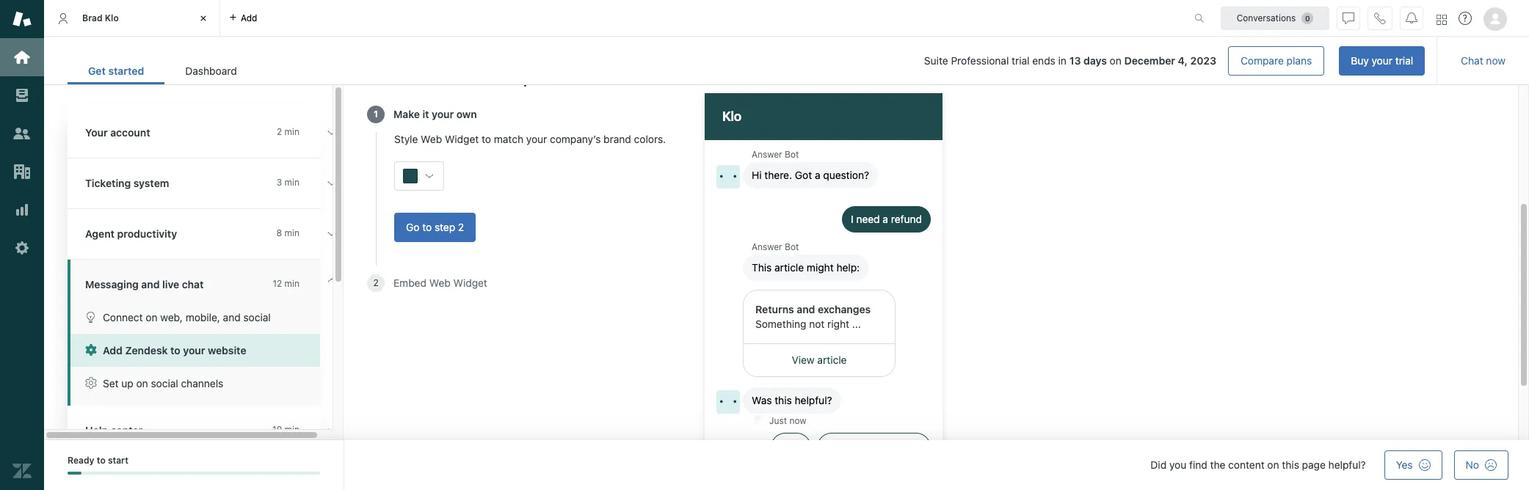 Task type: describe. For each thing, give the bounding box(es) containing it.
web for embed
[[429, 277, 451, 289]]

set up on social channels
[[103, 377, 223, 390]]

now for chat now
[[1486, 54, 1506, 67]]

match
[[494, 133, 523, 145]]

i need a refund
[[851, 213, 922, 226]]

just now
[[769, 415, 806, 426]]

your account heading
[[68, 108, 347, 159]]

was this helpful?
[[752, 394, 832, 407]]

zendesk products image
[[1437, 14, 1447, 25]]

productivity
[[117, 228, 177, 240]]

make it your own
[[393, 108, 477, 120]]

style web widget to match your company's brand colors.
[[394, 133, 666, 145]]

suite professional trial ends in 13 days on december 4, 2023
[[924, 54, 1216, 67]]

compare
[[1241, 54, 1284, 67]]

trial for your
[[1395, 54, 1413, 67]]

page
[[1302, 459, 1326, 471]]

add
[[241, 12, 257, 23]]

0 horizontal spatial a
[[815, 169, 820, 182]]

need
[[856, 213, 880, 226]]

min for agent productivity
[[285, 228, 300, 239]]

min for help center
[[285, 424, 300, 435]]

10
[[272, 424, 282, 435]]

steps
[[501, 68, 541, 87]]

two
[[470, 68, 497, 87]]

did
[[1151, 459, 1167, 471]]

1 vertical spatial helpful?
[[1329, 459, 1366, 471]]

hi
[[752, 169, 762, 182]]

2 min
[[277, 126, 300, 137]]

conversations
[[1237, 12, 1296, 23]]

widget for embed
[[453, 277, 487, 289]]

to right go
[[422, 221, 432, 233]]

connect
[[103, 311, 143, 324]]

1 answer from the top
[[752, 149, 782, 160]]

messaging
[[85, 278, 139, 291]]

on right content
[[1267, 459, 1279, 471]]

12
[[273, 278, 282, 289]]

on inside button
[[146, 311, 158, 324]]

your right the match
[[526, 133, 547, 145]]

something
[[755, 318, 806, 331]]

connect on web, mobile, and social
[[103, 311, 271, 324]]

organizations image
[[12, 162, 32, 181]]

progress-bar progress bar
[[68, 472, 320, 475]]

2 answer from the top
[[752, 242, 782, 253]]

web for style
[[421, 133, 442, 145]]

system
[[133, 177, 169, 189]]

suite
[[924, 54, 948, 67]]

started for get started
[[108, 65, 144, 77]]

chat now button
[[1449, 46, 1517, 76]]

it
[[423, 108, 429, 120]]

own
[[456, 108, 477, 120]]

got
[[795, 169, 812, 182]]

3 min
[[277, 177, 300, 188]]

ticketing system
[[85, 177, 169, 189]]

ticketing
[[85, 177, 131, 189]]

article for view
[[817, 354, 847, 367]]

and for messaging
[[141, 278, 160, 291]]

embed
[[393, 277, 427, 289]]

go to step 2 button
[[394, 213, 476, 242]]

embed web widget
[[393, 277, 487, 289]]

yes
[[1396, 459, 1413, 471]]

go to step 2
[[406, 221, 464, 233]]

company's
[[550, 133, 601, 145]]

1 horizontal spatial a
[[883, 213, 888, 226]]

brand
[[604, 133, 631, 145]]

this article might help:
[[752, 262, 860, 274]]

compare plans
[[1241, 54, 1312, 67]]

avatar image for was
[[717, 391, 740, 414]]

...
[[852, 318, 861, 331]]

returns and exchanges something not right ...
[[755, 303, 871, 331]]

view article
[[792, 354, 847, 367]]

chat
[[1461, 54, 1483, 67]]

ends
[[1032, 54, 1056, 67]]

style
[[394, 133, 418, 145]]

hi there. got a question?
[[752, 169, 869, 182]]

your account
[[85, 126, 150, 139]]

buy your trial
[[1351, 54, 1413, 67]]

8
[[276, 228, 282, 239]]

1 answer bot from the top
[[752, 149, 799, 160]]

2 answer bot from the top
[[752, 242, 799, 253]]

view article link
[[743, 345, 896, 377]]

brad
[[82, 12, 103, 23]]

dashboard tab
[[165, 57, 257, 84]]

article for this
[[775, 262, 804, 274]]

make
[[393, 108, 420, 120]]

2 bot from the top
[[785, 242, 799, 253]]

chat
[[182, 278, 204, 291]]

go
[[406, 221, 420, 233]]

2 for 2 min
[[277, 126, 282, 137]]

zendesk
[[125, 344, 168, 357]]

plans
[[1287, 54, 1312, 67]]

add zendesk to your website button
[[70, 334, 320, 367]]

your
[[85, 126, 108, 139]]

was
[[752, 394, 772, 407]]

min for your account
[[285, 126, 300, 137]]

to left start
[[97, 455, 105, 466]]

social inside button
[[151, 377, 178, 390]]

messaging and live chat heading
[[68, 260, 347, 301]]

agent productivity
[[85, 228, 177, 240]]

2023
[[1190, 54, 1216, 67]]

footer containing did you find the content on this page helpful?
[[44, 440, 1529, 490]]

content
[[1228, 459, 1265, 471]]

and inside connect on web, mobile, and social button
[[223, 311, 241, 324]]

dashboard
[[185, 65, 237, 77]]

section containing suite professional trial ends in
[[269, 46, 1425, 76]]

reporting image
[[12, 200, 32, 220]]

10 min
[[272, 424, 300, 435]]

mobile,
[[186, 311, 220, 324]]

get started
[[88, 65, 144, 77]]

agent productivity heading
[[68, 209, 347, 260]]

start
[[108, 455, 128, 466]]

web,
[[160, 311, 183, 324]]

add zendesk to your website
[[103, 344, 246, 357]]

view
[[792, 354, 815, 367]]

account
[[110, 126, 150, 139]]



Task type: locate. For each thing, give the bounding box(es) containing it.
this inside log
[[775, 394, 792, 407]]

1 vertical spatial answer
[[752, 242, 782, 253]]

article right this at bottom
[[775, 262, 804, 274]]

1 horizontal spatial now
[[1486, 54, 1506, 67]]

min up 3 min
[[285, 126, 300, 137]]

widget for style
[[445, 133, 479, 145]]

0 horizontal spatial now
[[789, 415, 806, 426]]

0 horizontal spatial trial
[[1012, 54, 1030, 67]]

social up the website
[[243, 311, 271, 324]]

to left the match
[[482, 133, 491, 145]]

log containing hi there. got a question?
[[705, 140, 943, 465]]

4 min from the top
[[285, 278, 300, 289]]

website
[[208, 344, 246, 357]]

0 vertical spatial this
[[775, 394, 792, 407]]

channels
[[181, 377, 223, 390]]

help:
[[837, 262, 860, 274]]

5 min from the top
[[285, 424, 300, 435]]

refund
[[891, 213, 922, 226]]

1 horizontal spatial started
[[397, 68, 450, 87]]

1 vertical spatial web
[[429, 277, 451, 289]]

0 horizontal spatial and
[[141, 278, 160, 291]]

and right mobile,
[[223, 311, 241, 324]]

0 vertical spatial avatar image
[[717, 165, 740, 189]]

trial left ends
[[1012, 54, 1030, 67]]

days
[[1084, 54, 1107, 67]]

tabs tab list
[[44, 0, 1179, 37]]

buy
[[1351, 54, 1369, 67]]

web down make it your own
[[421, 133, 442, 145]]

12 min
[[273, 278, 300, 289]]

notifications image
[[1406, 12, 1418, 24]]

footer
[[44, 440, 1529, 490]]

2
[[277, 126, 282, 137], [458, 221, 464, 233], [373, 277, 379, 288]]

get down brad klo
[[88, 65, 106, 77]]

1 vertical spatial this
[[1282, 459, 1299, 471]]

3 min from the top
[[285, 228, 300, 239]]

1
[[374, 108, 378, 119]]

min inside ticketing system heading
[[285, 177, 300, 188]]

did you find the content on this page helpful?
[[1151, 459, 1366, 471]]

0 horizontal spatial social
[[151, 377, 178, 390]]

buy your trial button
[[1339, 46, 1425, 76]]

web right embed
[[429, 277, 451, 289]]

widget right embed
[[453, 277, 487, 289]]

views image
[[12, 86, 32, 105]]

chat now
[[1461, 54, 1506, 67]]

min
[[285, 126, 300, 137], [285, 177, 300, 188], [285, 228, 300, 239], [285, 278, 300, 289], [285, 424, 300, 435]]

min for messaging and live chat
[[285, 278, 300, 289]]

admin image
[[12, 239, 32, 258]]

and for returns
[[797, 303, 815, 316]]

trial inside button
[[1395, 54, 1413, 67]]

2 trial from the left
[[1395, 54, 1413, 67]]

min right 12
[[285, 278, 300, 289]]

13
[[1069, 54, 1081, 67]]

widget
[[445, 133, 479, 145], [453, 277, 487, 289]]

answer bot up this at bottom
[[752, 242, 799, 253]]

avatar image left hi
[[717, 165, 740, 189]]

0 horizontal spatial get
[[88, 65, 106, 77]]

december
[[1124, 54, 1175, 67]]

avatar image for hi
[[717, 165, 740, 189]]

1 horizontal spatial and
[[223, 311, 241, 324]]

there.
[[764, 169, 792, 182]]

now right just
[[789, 415, 806, 426]]

1 min from the top
[[285, 126, 300, 137]]

to right zendesk
[[170, 344, 180, 357]]

min right 8
[[285, 228, 300, 239]]

get help image
[[1459, 12, 1472, 25]]

answer up hi
[[752, 149, 782, 160]]

1 vertical spatial avatar image
[[717, 391, 740, 414]]

not
[[809, 318, 825, 331]]

get up 1
[[367, 68, 393, 87]]

2 inside button
[[458, 221, 464, 233]]

started for get started in two steps
[[397, 68, 450, 87]]

helpful? up just now
[[795, 394, 832, 407]]

returns
[[755, 303, 794, 316]]

2 vertical spatial 2
[[373, 277, 379, 288]]

in left 13
[[1058, 54, 1067, 67]]

social inside button
[[243, 311, 271, 324]]

min inside agent productivity heading
[[285, 228, 300, 239]]

and
[[141, 278, 160, 291], [797, 303, 815, 316], [223, 311, 241, 324]]

1 vertical spatial social
[[151, 377, 178, 390]]

returns and exchanges element
[[743, 290, 896, 377]]

your left the website
[[183, 344, 205, 357]]

bot up got
[[785, 149, 799, 160]]

answer
[[752, 149, 782, 160], [752, 242, 782, 253]]

ticketing system heading
[[68, 159, 347, 209]]

on right up
[[136, 377, 148, 390]]

8 min
[[276, 228, 300, 239]]

this up just now
[[775, 394, 792, 407]]

1 vertical spatial answer bot
[[752, 242, 799, 253]]

avatar image
[[717, 165, 740, 189], [717, 391, 740, 414]]

December 4, 2023 text field
[[1124, 54, 1216, 67]]

1 bot from the top
[[785, 149, 799, 160]]

article inside view article link
[[817, 354, 847, 367]]

this
[[775, 394, 792, 407], [1282, 459, 1299, 471]]

trial down notifications image at the right of the page
[[1395, 54, 1413, 67]]

log
[[705, 140, 943, 465]]

in left two
[[453, 68, 466, 87]]

1 horizontal spatial get
[[367, 68, 393, 87]]

zendesk image
[[12, 462, 32, 481]]

get for get started
[[88, 65, 106, 77]]

min right 10
[[285, 424, 300, 435]]

zendesk support image
[[12, 10, 32, 29]]

your right it
[[432, 108, 454, 120]]

2 left embed
[[373, 277, 379, 288]]

0 vertical spatial 2
[[277, 126, 282, 137]]

colors.
[[634, 133, 666, 145]]

social down add zendesk to your website
[[151, 377, 178, 390]]

center
[[111, 424, 143, 437]]

2 for 2
[[373, 277, 379, 288]]

1 vertical spatial article
[[817, 354, 847, 367]]

1 horizontal spatial this
[[1282, 459, 1299, 471]]

2 horizontal spatial and
[[797, 303, 815, 316]]

started up it
[[397, 68, 450, 87]]

a right the need
[[883, 213, 888, 226]]

this
[[752, 262, 772, 274]]

no
[[1466, 459, 1479, 471]]

2 up '3'
[[277, 126, 282, 137]]

connect on web, mobile, and social button
[[70, 301, 320, 334]]

web
[[421, 133, 442, 145], [429, 277, 451, 289]]

close image
[[196, 11, 211, 26]]

ready
[[68, 455, 94, 466]]

question?
[[823, 169, 869, 182]]

0 vertical spatial now
[[1486, 54, 1506, 67]]

trial for professional
[[1012, 54, 1030, 67]]

now inside "button"
[[1486, 54, 1506, 67]]

help center heading
[[68, 406, 347, 457]]

0 vertical spatial helpful?
[[795, 394, 832, 407]]

tab list
[[68, 57, 257, 84]]

just
[[769, 415, 787, 426]]

get started in two steps
[[367, 68, 541, 87]]

1 vertical spatial widget
[[453, 277, 487, 289]]

conversations button
[[1221, 6, 1330, 30]]

1 horizontal spatial 2
[[373, 277, 379, 288]]

get started image
[[12, 48, 32, 67]]

on inside section
[[1110, 54, 1122, 67]]

2 horizontal spatial 2
[[458, 221, 464, 233]]

0 vertical spatial a
[[815, 169, 820, 182]]

and left live
[[141, 278, 160, 291]]

the
[[1210, 459, 1226, 471]]

started inside tab list
[[108, 65, 144, 77]]

1 vertical spatial bot
[[785, 242, 799, 253]]

1 horizontal spatial trial
[[1395, 54, 1413, 67]]

0 vertical spatial article
[[775, 262, 804, 274]]

and inside returns and exchanges something not right ...
[[797, 303, 815, 316]]

trial
[[1012, 54, 1030, 67], [1395, 54, 1413, 67]]

0 vertical spatial widget
[[445, 133, 479, 145]]

1 horizontal spatial social
[[243, 311, 271, 324]]

add button
[[220, 0, 266, 36]]

progress bar image
[[68, 472, 82, 475]]

min for ticketing system
[[285, 177, 300, 188]]

2 avatar image from the top
[[717, 391, 740, 414]]

this left page
[[1282, 459, 1299, 471]]

1 vertical spatial in
[[453, 68, 466, 87]]

step
[[435, 221, 455, 233]]

section
[[269, 46, 1425, 76]]

min inside messaging and live chat 'heading'
[[285, 278, 300, 289]]

widget down own
[[445, 133, 479, 145]]

min inside your account heading
[[285, 126, 300, 137]]

your
[[1372, 54, 1393, 67], [432, 108, 454, 120], [526, 133, 547, 145], [183, 344, 205, 357]]

0 vertical spatial answer
[[752, 149, 782, 160]]

now right chat
[[1486, 54, 1506, 67]]

on
[[1110, 54, 1122, 67], [146, 311, 158, 324], [136, 377, 148, 390], [1267, 459, 1279, 471]]

0 vertical spatial answer bot
[[752, 149, 799, 160]]

helpful?
[[795, 394, 832, 407], [1329, 459, 1366, 471]]

0 vertical spatial bot
[[785, 149, 799, 160]]

klo inside tab
[[105, 12, 119, 23]]

0 horizontal spatial klo
[[105, 12, 119, 23]]

might
[[807, 262, 834, 274]]

min inside help center heading
[[285, 424, 300, 435]]

add
[[103, 344, 123, 357]]

0 vertical spatial in
[[1058, 54, 1067, 67]]

professional
[[951, 54, 1009, 67]]

and inside messaging and live chat 'heading'
[[141, 278, 160, 291]]

started down brad klo tab
[[108, 65, 144, 77]]

0 horizontal spatial in
[[453, 68, 466, 87]]

now for just now
[[789, 415, 806, 426]]

on right days
[[1110, 54, 1122, 67]]

get for get started in two steps
[[367, 68, 393, 87]]

customers image
[[12, 124, 32, 143]]

no button
[[1454, 451, 1509, 480]]

2 inside your account heading
[[277, 126, 282, 137]]

brad klo
[[82, 12, 119, 23]]

0 vertical spatial klo
[[105, 12, 119, 23]]

2 right step
[[458, 221, 464, 233]]

1 vertical spatial now
[[789, 415, 806, 426]]

messaging and live chat
[[85, 278, 204, 291]]

0 horizontal spatial this
[[775, 394, 792, 407]]

a right got
[[815, 169, 820, 182]]

avatar image left was
[[717, 391, 740, 414]]

article
[[775, 262, 804, 274], [817, 354, 847, 367]]

and up not
[[797, 303, 815, 316]]

1 trial from the left
[[1012, 54, 1030, 67]]

3
[[277, 177, 282, 188]]

help center
[[85, 424, 143, 437]]

0 horizontal spatial started
[[108, 65, 144, 77]]

main element
[[0, 0, 44, 490]]

0 vertical spatial social
[[243, 311, 271, 324]]

0 vertical spatial web
[[421, 133, 442, 145]]

1 vertical spatial a
[[883, 213, 888, 226]]

1 horizontal spatial article
[[817, 354, 847, 367]]

bot up this article might help:
[[785, 242, 799, 253]]

compare plans button
[[1228, 46, 1325, 76]]

you
[[1169, 459, 1187, 471]]

your right buy
[[1372, 54, 1393, 67]]

get
[[88, 65, 106, 77], [367, 68, 393, 87]]

1 vertical spatial 2
[[458, 221, 464, 233]]

article right the view
[[817, 354, 847, 367]]

1 avatar image from the top
[[717, 165, 740, 189]]

4,
[[1178, 54, 1188, 67]]

0 horizontal spatial article
[[775, 262, 804, 274]]

min right '3'
[[285, 177, 300, 188]]

0 horizontal spatial helpful?
[[795, 394, 832, 407]]

2 min from the top
[[285, 177, 300, 188]]

to
[[482, 133, 491, 145], [422, 221, 432, 233], [170, 344, 180, 357], [97, 455, 105, 466]]

now inside log
[[789, 415, 806, 426]]

1 horizontal spatial helpful?
[[1329, 459, 1366, 471]]

on left web,
[[146, 311, 158, 324]]

button displays agent's chat status as invisible. image
[[1343, 12, 1354, 24]]

answer up this at bottom
[[752, 242, 782, 253]]

0 horizontal spatial 2
[[277, 126, 282, 137]]

i
[[851, 213, 854, 226]]

brad klo tab
[[44, 0, 220, 37]]

on inside button
[[136, 377, 148, 390]]

tab list containing get started
[[68, 57, 257, 84]]

yes button
[[1384, 451, 1442, 480]]

answer bot up there.
[[752, 149, 799, 160]]

now
[[1486, 54, 1506, 67], [789, 415, 806, 426]]

helpful? right page
[[1329, 459, 1366, 471]]

your inside section
[[1372, 54, 1393, 67]]

get inside tab list
[[88, 65, 106, 77]]

set up on social channels button
[[70, 367, 320, 400]]

1 vertical spatial klo
[[722, 109, 741, 124]]

1 horizontal spatial in
[[1058, 54, 1067, 67]]

1 horizontal spatial klo
[[722, 109, 741, 124]]

ready to start
[[68, 455, 128, 466]]



Task type: vqa. For each thing, say whether or not it's contained in the screenshot.
Messaging and live chat heading
yes



